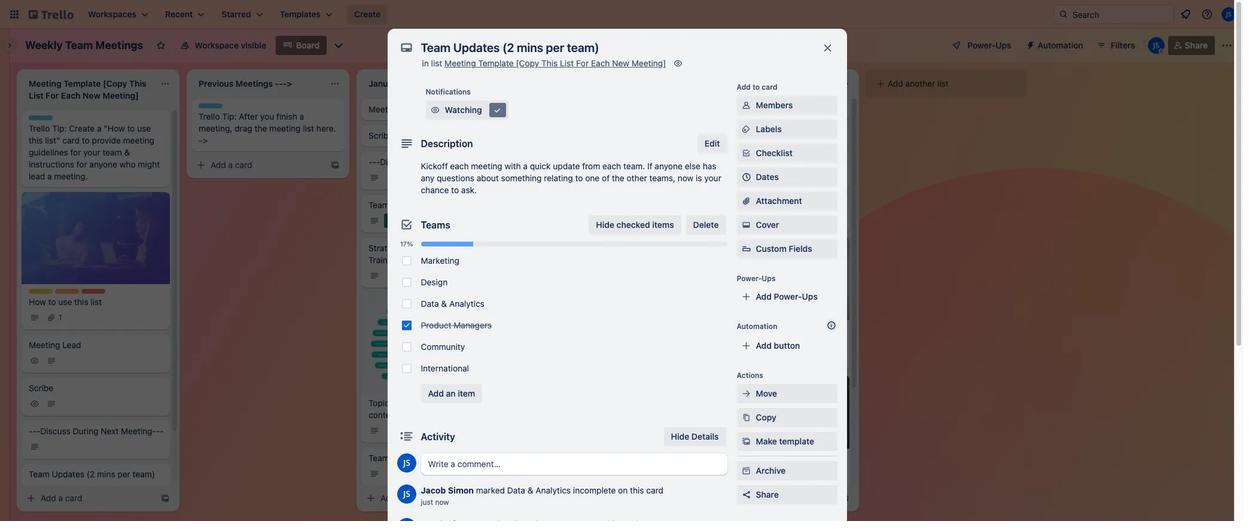 Task type: describe. For each thing, give the bounding box(es) containing it.
marked
[[476, 485, 505, 496]]

sm image inside checklist link
[[741, 147, 753, 159]]

board
[[296, 40, 320, 50]]

seminar
[[402, 255, 433, 265]]

January 23rd text field
[[532, 74, 663, 93]]

workspace visible button
[[173, 36, 274, 55]]

guidelines
[[29, 147, 68, 157]]

actions
[[737, 371, 764, 380]]

1 horizontal spatial power-
[[774, 292, 803, 302]]

instructions
[[29, 159, 74, 169]]

6/6 for discussion
[[739, 216, 750, 225]]

remote work campaign: the scoop
[[709, 326, 821, 348]]

add a card for january 30th text box
[[381, 493, 422, 503]]

add to card
[[737, 83, 778, 92]]

checklist link
[[737, 144, 838, 163]]

this inside trello tip: create a "how to use this list" card to provide meeting guidelines for your team & instructions for anyone who might lead a meeting.
[[29, 135, 43, 145]]

incomplete
[[573, 485, 616, 496]]

1 vertical spatial ups
[[762, 274, 776, 283]]

1 vertical spatial for
[[76, 159, 87, 169]]

0 horizontal spatial analytics
[[450, 299, 485, 309]]

weekly team meetings
[[25, 39, 143, 51]]

harmony
[[709, 466, 744, 476]]

topic clusters - making our content more... clustery
[[369, 398, 474, 420]]

discuss left kickoff
[[380, 157, 411, 167]]

else
[[685, 161, 701, 171]]

share for the right share button
[[1186, 40, 1209, 50]]

team updates (2 mins per team) for on
[[709, 200, 835, 210]]

sm image inside labels link
[[741, 123, 753, 135]]

meeting lead for clusters
[[369, 104, 421, 114]]

0 notifications image
[[1179, 7, 1194, 22]]

might
[[138, 159, 160, 169]]

meeting inside trello tip: after you finish a meeting, drag the meeting list here. ->
[[269, 123, 301, 133]]

share for the left share button
[[756, 490, 779, 500]]

template
[[479, 58, 514, 68]]

2 each from the left
[[603, 161, 622, 171]]

to down questions
[[451, 185, 459, 195]]

campaign:
[[763, 326, 804, 336]]

hide for hide details
[[671, 432, 690, 442]]

for
[[576, 58, 589, 68]]

& inside trello tip: create a "how to use this list" card to provide meeting guidelines for your team & instructions for anyone who might lead a meeting.
[[124, 147, 130, 157]]

1 vertical spatial this
[[74, 297, 88, 307]]

anyone inside trello tip: create a "how to use this list" card to provide meeting guidelines for your team & instructions for anyone who might lead a meeting.
[[89, 159, 117, 169]]

to left one
[[576, 173, 583, 183]]

add another list link
[[870, 74, 1024, 93]]

make template link
[[737, 432, 838, 451]]

updates for clusters
[[392, 200, 424, 210]]

the inside trello tip: after you finish a meeting, drag the meeting list here. ->
[[255, 123, 267, 133]]

delete
[[694, 220, 719, 230]]

just
[[421, 498, 433, 507]]

with
[[505, 161, 521, 171]]

automation button
[[1022, 36, 1091, 55]]

managers
[[454, 320, 492, 330]]

trello tip: create a "how to use this list" card to provide meeting guidelines for your team & instructions for anyone who might lead a meeting.
[[29, 123, 160, 181]]

button
[[774, 341, 801, 351]]

sm image inside watching button
[[430, 104, 441, 116]]

custom fields
[[756, 244, 813, 254]]

1 horizontal spatial 1
[[739, 482, 742, 491]]

to right "how in the top of the page
[[127, 123, 135, 133]]

marketing
[[421, 256, 460, 266]]

& inside jacob simon marked data & analytics incomplete on this card just now
[[528, 485, 534, 496]]

card inside jacob simon marked data & analytics incomplete on this card just now
[[647, 485, 664, 496]]

data inside jacob simon marked data & analytics incomplete on this card just now
[[508, 485, 526, 496]]

chance
[[421, 185, 449, 195]]

brief
[[709, 454, 727, 464]]

make
[[756, 436, 778, 447]]

add down 'work'
[[756, 341, 772, 351]]

1 vertical spatial power-ups
[[737, 274, 776, 283]]

meeting inside kickoff each meeting with a quick update from each team. if anyone else has any questions about something relating to one of the other teams, now is your chance to ask.
[[471, 161, 503, 171]]

create from template… image
[[160, 494, 170, 503]]

move link
[[737, 384, 838, 403]]

lead for discussion
[[742, 104, 761, 114]]

this
[[542, 58, 558, 68]]

the inside kickoff each meeting with a quick update from each team. if anyone else has any questions about something relating to one of the other teams, now is your chance to ask.
[[612, 173, 625, 183]]

pr update link
[[532, 238, 685, 259]]

team) for brief discussion on artificial harmony
[[813, 200, 835, 210]]

discuss up relating
[[550, 157, 581, 167]]

0 vertical spatial for
[[70, 147, 81, 157]]

our
[[461, 398, 474, 408]]

0 horizontal spatial team)
[[133, 469, 155, 479]]

per for making
[[458, 200, 470, 210]]

mins for artificial
[[777, 200, 795, 210]]

attachment
[[756, 196, 803, 206]]

create inside trello tip: create a "how to use this list" card to provide meeting guidelines for your team & instructions for anyone who might lead a meeting.
[[69, 123, 95, 133]]

anyone inside kickoff each meeting with a quick update from each team. if anyone else has any questions about something relating to one of the other teams, now is your chance to ask.
[[655, 161, 683, 171]]

2
[[399, 426, 403, 435]]

list inside trello tip: after you finish a meeting, drag the meeting list here. ->
[[303, 123, 314, 133]]

fields
[[789, 244, 813, 254]]

search image
[[1060, 10, 1069, 19]]

make template
[[756, 436, 815, 447]]

- inside trello tip: after you finish a meeting, drag the meeting list here. ->
[[199, 135, 203, 145]]

0 horizontal spatial create from template… image
[[330, 160, 340, 170]]

add left another
[[888, 78, 904, 89]]

0 horizontal spatial per
[[118, 469, 130, 479]]

trello tip: after you finish a meeting, drag the meeting list here. -> link
[[192, 99, 345, 151]]

create inside button
[[354, 9, 381, 19]]

team.
[[624, 161, 646, 171]]

1 horizontal spatial ups
[[803, 292, 818, 302]]

add down harmony
[[721, 493, 736, 503]]

brief discussion on artificial harmony
[[709, 454, 817, 476]]

other
[[627, 173, 648, 183]]

members link
[[737, 96, 838, 115]]

a inside trello tip: after you finish a meeting, drag the meeting list here. ->
[[300, 111, 304, 122]]

item
[[458, 389, 475, 399]]

archive link
[[737, 462, 838, 481]]

meeting down how
[[29, 340, 60, 350]]

- inside topic clusters - making our content more... clustery
[[425, 398, 429, 408]]

sm image inside move link
[[741, 388, 753, 400]]

add a card for meeting template [copy this list for each new meeting] 'text field'
[[41, 493, 82, 503]]

add a card link for create from template… icon at the bottom left of the page
[[22, 490, 156, 507]]

another
[[906, 78, 936, 89]]

0 horizontal spatial meeting lead
[[29, 340, 81, 350]]

work:
[[454, 243, 477, 253]]

after
[[239, 111, 258, 122]]

jacob simon marked data & analytics incomplete on this card just now
[[421, 485, 664, 507]]

0 horizontal spatial scribe
[[29, 383, 53, 393]]

sm image inside archive link
[[741, 465, 753, 477]]

0 horizontal spatial use
[[58, 297, 72, 307]]

teams
[[421, 220, 451, 230]]

pr
[[539, 243, 549, 253]]

on inside brief discussion on artificial harmony
[[773, 454, 783, 464]]

0 horizontal spatial mins
[[97, 469, 115, 479]]

add power-ups
[[756, 292, 818, 302]]

strategic influence at work: training seminar takeaways link
[[362, 238, 510, 288]]

any
[[421, 173, 435, 183]]

notifications
[[426, 87, 471, 96]]

design
[[421, 277, 448, 287]]

0 horizontal spatial team updates (2 mins per team)
[[29, 469, 155, 479]]

teams,
[[650, 173, 676, 183]]

ups inside "button"
[[996, 40, 1012, 50]]

0 horizontal spatial jacob simon (jacobsimon16) image
[[397, 454, 416, 473]]

remote
[[709, 326, 738, 336]]

1 horizontal spatial jacob simon (jacobsimon16) image
[[1149, 37, 1165, 54]]

how
[[29, 297, 46, 307]]

hide checked items
[[596, 220, 674, 230]]

checklist
[[756, 148, 793, 158]]

just now link
[[421, 498, 449, 507]]

0 horizontal spatial updates
[[52, 469, 84, 479]]

members
[[756, 100, 793, 110]]

per for artificial
[[798, 200, 810, 210]]

who
[[120, 159, 136, 169]]

👏
[[416, 453, 427, 463]]

"how
[[104, 123, 125, 133]]

on inside jacob simon marked data & analytics incomplete on this card just now
[[618, 485, 628, 496]]

1 vertical spatial jacob simon (jacobsimon16) image
[[397, 485, 416, 504]]

1 vertical spatial &
[[441, 299, 447, 309]]

meeting]
[[632, 58, 667, 68]]

add up 'work'
[[756, 292, 772, 302]]

trello for trello tip: create a "how to use this list" card to provide meeting guidelines for your team & instructions for anyone who might lead a meeting.
[[29, 123, 50, 133]]

list
[[560, 58, 574, 68]]

one
[[586, 173, 600, 183]]

power- inside "button"
[[968, 40, 996, 50]]

hide for hide checked items
[[596, 220, 615, 230]]

create button
[[347, 5, 388, 24]]

Board name text field
[[19, 36, 149, 55]]

sm image inside make template 'link'
[[741, 436, 753, 448]]

making
[[431, 398, 459, 408]]

labels link
[[737, 120, 838, 139]]

add an item button
[[421, 384, 483, 403]]

0 horizontal spatial automation
[[737, 322, 778, 331]]

board link
[[276, 36, 327, 55]]

discuss up 1/6
[[40, 426, 71, 436]]

custom fields button
[[737, 243, 838, 255]]

add left an
[[428, 389, 444, 399]]

0 horizontal spatial scribe link
[[22, 377, 170, 416]]

cover
[[756, 220, 780, 230]]

Write a comment text field
[[421, 454, 728, 475]]

your inside kickoff each meeting with a quick update from each team. if anyone else has any questions about something relating to one of the other teams, now is your chance to ask.
[[705, 173, 722, 183]]

cover link
[[737, 216, 838, 235]]

Previous Meetings ---> text field
[[192, 74, 323, 93]]

1 each from the left
[[450, 161, 469, 171]]

trello tip: create a "how to use this list" card to provide meeting guidelines for your team & instructions for anyone who might lead a meeting. link
[[22, 111, 170, 187]]

1 horizontal spatial jacob simon (jacobsimon16) image
[[1222, 7, 1237, 22]]



Task type: vqa. For each thing, say whether or not it's contained in the screenshot.
Back to home IMAGE
no



Task type: locate. For each thing, give the bounding box(es) containing it.
0 vertical spatial create
[[354, 9, 381, 19]]

more...
[[401, 410, 428, 420]]

1 horizontal spatial now
[[678, 173, 694, 183]]

1 horizontal spatial this
[[74, 297, 88, 307]]

to
[[753, 83, 760, 92], [127, 123, 135, 133], [82, 135, 90, 145], [576, 173, 583, 183], [451, 185, 459, 195], [48, 297, 56, 307]]

in
[[422, 58, 429, 68]]

team updates (2 mins per team) up 1/6
[[29, 469, 155, 479]]

add a card link for create from template… image associated with brief discussion on artificial harmony
[[702, 490, 836, 507]]

2 vertical spatial this
[[630, 485, 644, 496]]

share button down 0 notifications image
[[1169, 36, 1216, 55]]

this right how
[[74, 297, 88, 307]]

0 horizontal spatial share button
[[737, 485, 838, 505]]

2 horizontal spatial ups
[[996, 40, 1012, 50]]

add a card link
[[192, 157, 326, 174], [22, 490, 156, 507], [362, 490, 496, 507], [702, 490, 836, 507]]

& right marked
[[528, 485, 534, 496]]

1 horizontal spatial share button
[[1169, 36, 1216, 55]]

questions
[[437, 173, 475, 183]]

meeting lead
[[369, 104, 421, 114], [709, 104, 761, 114], [29, 340, 81, 350]]

jacob simon (jacobsimon16) image down 2
[[397, 454, 416, 473]]

workspace
[[195, 40, 239, 50]]

team updates (2 mins per team) for -
[[369, 200, 495, 210]]

1 horizontal spatial automation
[[1038, 40, 1084, 50]]

&
[[124, 147, 130, 157], [441, 299, 447, 309], [528, 485, 534, 496]]

updates up cover
[[732, 200, 764, 210]]

2 horizontal spatial this
[[630, 485, 644, 496]]

on up the archive
[[773, 454, 783, 464]]

sm image
[[875, 78, 887, 90], [492, 104, 504, 116], [741, 147, 753, 159], [369, 172, 381, 184], [539, 172, 551, 184], [726, 215, 738, 227], [369, 270, 381, 282], [29, 312, 41, 324], [45, 312, 57, 324], [29, 398, 41, 410], [45, 398, 57, 410], [741, 412, 753, 424], [386, 425, 397, 437], [741, 436, 753, 448], [29, 441, 41, 453], [369, 468, 381, 480], [726, 481, 738, 493], [749, 481, 761, 493], [29, 484, 41, 496]]

trello for trello tip: after you finish a meeting, drag the meeting list here. ->
[[199, 111, 220, 122]]

1 horizontal spatial per
[[458, 200, 470, 210]]

1 vertical spatial share
[[756, 490, 779, 500]]

scribe link for on
[[702, 125, 850, 147]]

0 horizontal spatial (2
[[87, 469, 95, 479]]

edit
[[705, 138, 720, 148]]

now
[[678, 173, 694, 183], [435, 498, 449, 507]]

team inside text field
[[65, 39, 93, 51]]

January 30th text field
[[362, 74, 493, 93]]

anyone down team
[[89, 159, 117, 169]]

sm image inside cover link
[[741, 219, 753, 231]]

anyone up 'teams,'
[[655, 161, 683, 171]]

0 vertical spatial power-
[[968, 40, 996, 50]]

(2 for -
[[427, 200, 435, 210]]

hide up pr update link
[[596, 220, 615, 230]]

0 vertical spatial ups
[[996, 40, 1012, 50]]

each up questions
[[450, 161, 469, 171]]

hide
[[596, 220, 615, 230], [671, 432, 690, 442]]

list right how
[[91, 297, 102, 307]]

1 vertical spatial use
[[58, 297, 72, 307]]

1 horizontal spatial anyone
[[655, 161, 683, 171]]

0 horizontal spatial power-ups
[[737, 274, 776, 283]]

1 vertical spatial trello
[[29, 123, 50, 133]]

automation down "search" image
[[1038, 40, 1084, 50]]

this inside jacob simon marked data & analytics incomplete on this card just now
[[630, 485, 644, 496]]

meeting template [copy this list for each new meeting] link
[[445, 58, 667, 68]]

sm image inside members link
[[741, 99, 753, 111]]

---discuss during next meeting--- link
[[362, 151, 510, 190], [532, 151, 685, 190], [702, 151, 850, 190], [22, 421, 170, 459]]

0 horizontal spatial create
[[69, 123, 95, 133]]

meeting
[[445, 58, 476, 68], [369, 104, 400, 114], [709, 104, 740, 114], [29, 340, 60, 350]]

ups
[[996, 40, 1012, 50], [762, 274, 776, 283], [803, 292, 818, 302]]

1 vertical spatial analytics
[[536, 485, 571, 496]]

share down the archive
[[756, 490, 779, 500]]

the right of
[[612, 173, 625, 183]]

your
[[83, 147, 100, 157], [705, 173, 722, 183]]

clusters
[[392, 398, 422, 408]]

6/6 left cover
[[739, 216, 750, 225]]

trello inside trello tip: after you finish a meeting, drag the meeting list here. ->
[[199, 111, 220, 122]]

create from template… image for topic clusters - making our content more... clustery
[[500, 494, 510, 503]]

trello up meeting,
[[199, 111, 220, 122]]

None text field
[[415, 37, 810, 59]]

data
[[421, 299, 439, 309], [508, 485, 526, 496]]

meeting inside trello tip: create a "how to use this list" card to provide meeting guidelines for your team & instructions for anyone who might lead a meeting.
[[123, 135, 154, 145]]

1 horizontal spatial 6/6
[[739, 216, 750, 225]]

work
[[741, 326, 761, 336]]

meeting up edit
[[709, 104, 740, 114]]

sm image inside copy link
[[741, 412, 753, 424]]

hide details
[[671, 432, 719, 442]]

the down 'you'
[[255, 123, 267, 133]]

team) for topic clusters - making our content more... clustery
[[473, 200, 495, 210]]

2 vertical spatial &
[[528, 485, 534, 496]]

scribe for brief
[[709, 130, 733, 141]]

Search field
[[1069, 5, 1174, 23]]

jacob simon (jacobsimon16) image
[[1149, 37, 1165, 54], [397, 454, 416, 473]]

tip: inside trello tip: create a "how to use this list" card to provide meeting guidelines for your team & instructions for anyone who might lead a meeting.
[[52, 123, 67, 133]]

1 horizontal spatial analytics
[[536, 485, 571, 496]]

star or unstar board image
[[156, 41, 166, 50]]

2 6/6 from the left
[[739, 216, 750, 225]]

2 horizontal spatial team)
[[813, 200, 835, 210]]

activity
[[421, 432, 456, 442]]

analytics up managers
[[450, 299, 485, 309]]

kickoff
[[421, 161, 448, 171]]

0 horizontal spatial this
[[29, 135, 43, 145]]

tip: up meeting,
[[222, 111, 237, 122]]

add left 1/6
[[41, 493, 56, 503]]

lead down how to use this list
[[62, 340, 81, 350]]

jacob simon (jacobsimon16) image right the 'open information menu' image
[[1222, 7, 1237, 22]]

data down the design
[[421, 299, 439, 309]]

meeting lead down january 30th text box
[[369, 104, 421, 114]]

0 horizontal spatial meeting lead link
[[22, 334, 170, 373]]

1 horizontal spatial power-ups
[[968, 40, 1012, 50]]

1 vertical spatial hide
[[671, 432, 690, 442]]

hide details link
[[664, 427, 726, 447]]

scribe link for -
[[362, 125, 510, 147]]

to right how
[[48, 297, 56, 307]]

2 vertical spatial ups
[[803, 292, 818, 302]]

2 horizontal spatial mins
[[777, 200, 795, 210]]

0 horizontal spatial meeting
[[123, 135, 154, 145]]

6/6
[[399, 216, 410, 225], [739, 216, 750, 225]]

now left is
[[678, 173, 694, 183]]

use inside trello tip: create a "how to use this list" card to provide meeting guidelines for your team & instructions for anyone who might lead a meeting.
[[137, 123, 151, 133]]

add button
[[756, 341, 801, 351]]

0 vertical spatial the
[[255, 123, 267, 133]]

list left here.
[[303, 123, 314, 133]]

meeting up 'might'
[[123, 135, 154, 145]]

ups left the automation 'button' in the right of the page
[[996, 40, 1012, 50]]

trello up list"
[[29, 123, 50, 133]]

product
[[421, 320, 452, 330]]

now down jacob
[[435, 498, 449, 507]]

6/6 for clusters
[[399, 216, 410, 225]]

jacob
[[421, 485, 446, 496]]

visible
[[241, 40, 266, 50]]

add left the just
[[381, 493, 396, 503]]

1 horizontal spatial data
[[508, 485, 526, 496]]

add a card
[[211, 160, 252, 170], [41, 493, 82, 503], [381, 493, 422, 503], [721, 493, 762, 503]]

description
[[421, 138, 473, 149]]

meeting lead link for on
[[702, 99, 850, 120]]

hide inside "link"
[[596, 220, 615, 230]]

share button down archive link
[[737, 485, 838, 505]]

1 horizontal spatial team)
[[473, 200, 495, 210]]

use right "how in the top of the page
[[137, 123, 151, 133]]

2 vertical spatial power-
[[774, 292, 803, 302]]

(2 for on
[[767, 200, 775, 210]]

custom
[[756, 244, 787, 254]]

open information menu image
[[1202, 8, 1214, 20]]

2 horizontal spatial meeting lead link
[[702, 99, 850, 120]]

2 horizontal spatial updates
[[732, 200, 764, 210]]

1 vertical spatial tip:
[[52, 123, 67, 133]]

mins for making
[[437, 200, 455, 210]]

1 vertical spatial create
[[69, 123, 95, 133]]

ups up add power-ups
[[762, 274, 776, 283]]

your down has
[[705, 173, 722, 183]]

this right incomplete
[[630, 485, 644, 496]]

0 vertical spatial now
[[678, 173, 694, 183]]

meeting up 'about'
[[471, 161, 503, 171]]

0 vertical spatial trello
[[199, 111, 220, 122]]

1 horizontal spatial lead
[[402, 104, 421, 114]]

meeting down the 'finish'
[[269, 123, 301, 133]]

you
[[260, 111, 274, 122]]

add a card link for create from template… image related to topic clusters - making our content more... clustery
[[362, 490, 496, 507]]

ask.
[[461, 185, 477, 195]]

sm image inside the strategic influence at work: training seminar takeaways link
[[369, 270, 381, 282]]

add a card for previous meetings ---> text box on the left top
[[211, 160, 252, 170]]

0 horizontal spatial each
[[450, 161, 469, 171]]

analytics inside jacob simon marked data & analytics incomplete on this card just now
[[536, 485, 571, 496]]

1 horizontal spatial the
[[612, 173, 625, 183]]

analytics down "write a comment" "text box"
[[536, 485, 571, 496]]

0 horizontal spatial lead
[[62, 340, 81, 350]]

0 vertical spatial meeting
[[269, 123, 301, 133]]

clustery
[[430, 410, 461, 420]]

if
[[648, 161, 653, 171]]

mins
[[437, 200, 455, 210], [777, 200, 795, 210], [97, 469, 115, 479]]

0 vertical spatial data
[[421, 299, 439, 309]]

1 horizontal spatial trello
[[199, 111, 220, 122]]

details
[[692, 432, 719, 442]]

sm image
[[673, 57, 685, 69], [741, 99, 753, 111], [430, 104, 441, 116], [741, 123, 753, 135], [195, 159, 207, 171], [709, 172, 721, 184], [369, 215, 381, 227], [386, 215, 397, 227], [709, 215, 721, 227], [741, 219, 753, 231], [29, 355, 41, 367], [45, 355, 57, 367], [741, 388, 753, 400], [369, 425, 381, 437], [741, 465, 753, 477], [45, 484, 57, 496], [25, 493, 37, 505], [365, 493, 377, 505]]

on right incomplete
[[618, 485, 628, 496]]

meeting up notifications
[[445, 58, 476, 68]]

jacob simon (jacobsimon16) image left the just
[[397, 485, 416, 504]]

power-
[[968, 40, 996, 50], [737, 274, 762, 283], [774, 292, 803, 302]]

new
[[613, 58, 630, 68]]

power- up add another list link
[[968, 40, 996, 50]]

next
[[441, 157, 459, 167], [611, 157, 629, 167], [781, 157, 799, 167], [101, 426, 119, 436]]

discussion
[[729, 454, 771, 464]]

1 horizontal spatial meeting
[[269, 123, 301, 133]]

meeting,
[[199, 123, 232, 133]]

checked
[[617, 220, 650, 230]]

jacob simon (jacobsimon16) image
[[1222, 7, 1237, 22], [397, 485, 416, 504]]

takeaways
[[436, 255, 477, 265]]

strategic influence at work: training seminar takeaways
[[369, 243, 477, 265]]

artificial
[[785, 454, 817, 464]]

team updates (2 mins per team) down the chance
[[369, 200, 495, 210]]

to up members at right top
[[753, 83, 760, 92]]

1 down how to use this list
[[59, 313, 62, 322]]

0 horizontal spatial now
[[435, 498, 449, 507]]

on
[[773, 454, 783, 464], [618, 485, 628, 496]]

0 vertical spatial on
[[773, 454, 783, 464]]

lead down january 30th text box
[[402, 104, 421, 114]]

simon
[[448, 485, 474, 496]]

0 vertical spatial share button
[[1169, 36, 1216, 55]]

add down meeting,
[[211, 160, 226, 170]]

1 horizontal spatial &
[[441, 299, 447, 309]]

1 6/6 from the left
[[399, 216, 410, 225]]

trello inside trello tip: create a "how to use this list" card to provide meeting guidelines for your team & instructions for anyone who might lead a meeting.
[[29, 123, 50, 133]]

this left list"
[[29, 135, 43, 145]]

to left provide
[[82, 135, 90, 145]]

use
[[137, 123, 151, 133], [58, 297, 72, 307]]

per
[[458, 200, 470, 210], [798, 200, 810, 210], [118, 469, 130, 479]]

1 vertical spatial on
[[618, 485, 628, 496]]

power-ups button
[[944, 36, 1019, 55]]

1 vertical spatial data
[[508, 485, 526, 496]]

now inside kickoff each meeting with a quick update from each team. if anyone else has any questions about something relating to one of the other teams, now is your chance to ask.
[[678, 173, 694, 183]]

0 horizontal spatial data
[[421, 299, 439, 309]]

hide checked items link
[[589, 216, 682, 235]]

data right marked
[[508, 485, 526, 496]]

tip: for after
[[222, 111, 237, 122]]

1 down harmony
[[739, 482, 742, 491]]

topic
[[369, 398, 390, 408]]

tip: up list"
[[52, 123, 67, 133]]

1 vertical spatial 1
[[739, 482, 742, 491]]

tip: for create
[[52, 123, 67, 133]]

each up of
[[603, 161, 622, 171]]

create
[[354, 9, 381, 19], [69, 123, 95, 133]]

a inside kickoff each meeting with a quick update from each team. if anyone else has any questions about something relating to one of the other teams, now is your chance to ask.
[[523, 161, 528, 171]]

updates down the chance
[[392, 200, 424, 210]]

list right in
[[431, 58, 443, 68]]

power-ups up add another list link
[[968, 40, 1012, 50]]

1 horizontal spatial tip:
[[222, 111, 237, 122]]

your down provide
[[83, 147, 100, 157]]

6/6 up 17%
[[399, 216, 410, 225]]

0 vertical spatial power-ups
[[968, 40, 1012, 50]]

hide left details
[[671, 432, 690, 442]]

show menu image
[[1222, 40, 1234, 51]]

0 vertical spatial tip:
[[222, 111, 237, 122]]

2 horizontal spatial lead
[[742, 104, 761, 114]]

list"
[[45, 135, 60, 145]]

& up who
[[124, 147, 130, 157]]

anyone
[[89, 159, 117, 169], [655, 161, 683, 171]]

0 horizontal spatial anyone
[[89, 159, 117, 169]]

card inside trello tip: create a "how to use this list" card to provide meeting guidelines for your team & instructions for anyone who might lead a meeting.
[[62, 135, 80, 145]]

1
[[59, 313, 62, 322], [739, 482, 742, 491]]

use right how
[[58, 297, 72, 307]]

lead for clusters
[[402, 104, 421, 114]]

automation inside 'button'
[[1038, 40, 1084, 50]]

primary element
[[0, 0, 1244, 29]]

filters
[[1111, 40, 1136, 50]]

automation up add button
[[737, 322, 778, 331]]

0 horizontal spatial power-
[[737, 274, 762, 283]]

2 horizontal spatial &
[[528, 485, 534, 496]]

drag
[[235, 123, 252, 133]]

in list meeting template [copy this list for each new meeting]
[[422, 58, 667, 68]]

January 16th text field
[[702, 74, 833, 93]]

1 vertical spatial share button
[[737, 485, 838, 505]]

watching button
[[426, 101, 509, 120]]

0 vertical spatial 1
[[59, 313, 62, 322]]

training
[[369, 255, 400, 265]]

team
[[65, 39, 93, 51], [369, 200, 390, 210], [709, 200, 730, 210], [369, 453, 390, 463], [29, 469, 50, 479]]

17%
[[400, 240, 413, 248]]

0 horizontal spatial the
[[255, 123, 267, 133]]

0 horizontal spatial hide
[[596, 220, 615, 230]]

lead down add to card
[[742, 104, 761, 114]]

1 horizontal spatial your
[[705, 173, 722, 183]]

list right another
[[938, 78, 949, 89]]

meeting lead down add to card
[[709, 104, 761, 114]]

sm image inside add another list link
[[875, 78, 887, 90]]

team updates (2 mins per team) up cover
[[709, 200, 835, 210]]

delete link
[[686, 216, 726, 235]]

updates for discussion
[[732, 200, 764, 210]]

1 vertical spatial meeting
[[123, 135, 154, 145]]

& up product
[[441, 299, 447, 309]]

0 vertical spatial analytics
[[450, 299, 485, 309]]

add up members link
[[737, 83, 751, 92]]

0 vertical spatial automation
[[1038, 40, 1084, 50]]

lead
[[402, 104, 421, 114], [742, 104, 761, 114], [62, 340, 81, 350]]

share left show menu image
[[1186, 40, 1209, 50]]

1 horizontal spatial create from template… image
[[500, 494, 510, 503]]

create from template… image
[[330, 160, 340, 170], [500, 494, 510, 503], [840, 494, 850, 503]]

Meeting Template [Copy This List For Each New Meeting] text field
[[22, 74, 153, 105]]

meeting down january 30th text box
[[369, 104, 400, 114]]

scribe link
[[362, 125, 510, 147], [702, 125, 850, 147], [22, 377, 170, 416]]

jacob simon (jacobsimon16) image right filters
[[1149, 37, 1165, 54]]

power- up campaign:
[[774, 292, 803, 302]]

scribe for topic
[[369, 130, 393, 141]]

tip: inside trello tip: after you finish a meeting, drag the meeting list here. ->
[[222, 111, 237, 122]]

customize views image
[[333, 40, 345, 51]]

0 vertical spatial share
[[1186, 40, 1209, 50]]

labels
[[756, 124, 782, 134]]

sm image inside watching button
[[492, 104, 504, 116]]

power-ups
[[968, 40, 1012, 50], [737, 274, 776, 283]]

1 vertical spatial now
[[435, 498, 449, 507]]

0 horizontal spatial 1
[[59, 313, 62, 322]]

1 horizontal spatial scribe
[[369, 130, 393, 141]]

1 vertical spatial jacob simon (jacobsimon16) image
[[397, 454, 416, 473]]

create from template… image for brief discussion on artificial harmony
[[840, 494, 850, 503]]

updates up 1/6
[[52, 469, 84, 479]]

add a card link for leftmost create from template… image
[[192, 157, 326, 174]]

0 horizontal spatial 6/6
[[399, 216, 410, 225]]

1 horizontal spatial meeting lead link
[[362, 99, 510, 120]]

power- down custom
[[737, 274, 762, 283]]

power-ups inside "button"
[[968, 40, 1012, 50]]

2 horizontal spatial per
[[798, 200, 810, 210]]

meeting lead for discussion
[[709, 104, 761, 114]]

add
[[888, 78, 904, 89], [737, 83, 751, 92], [211, 160, 226, 170], [756, 292, 772, 302], [756, 341, 772, 351], [428, 389, 444, 399], [41, 493, 56, 503], [381, 493, 396, 503], [721, 493, 736, 503]]

ups up the
[[803, 292, 818, 302]]

0 vertical spatial this
[[29, 135, 43, 145]]

1 horizontal spatial use
[[137, 123, 151, 133]]

meeting lead down how to use this list
[[29, 340, 81, 350]]

your inside trello tip: create a "how to use this list" card to provide meeting guidelines for your team & instructions for anyone who might lead a meeting.
[[83, 147, 100, 157]]

meeting.
[[54, 171, 88, 181]]

sm image inside team bravo 👏 link
[[369, 468, 381, 480]]

update
[[553, 161, 580, 171]]

1 vertical spatial power-
[[737, 274, 762, 283]]

0 horizontal spatial trello
[[29, 123, 50, 133]]

power-ups down custom
[[737, 274, 776, 283]]

discuss right has
[[720, 157, 751, 167]]

1 horizontal spatial mins
[[437, 200, 455, 210]]

meeting-
[[461, 157, 496, 167], [631, 157, 666, 167], [801, 157, 836, 167], [121, 426, 156, 436]]

now inside jacob simon marked data & analytics incomplete on this card just now
[[435, 498, 449, 507]]

how to use this list
[[29, 297, 102, 307]]

meeting lead link for -
[[362, 99, 510, 120]]



